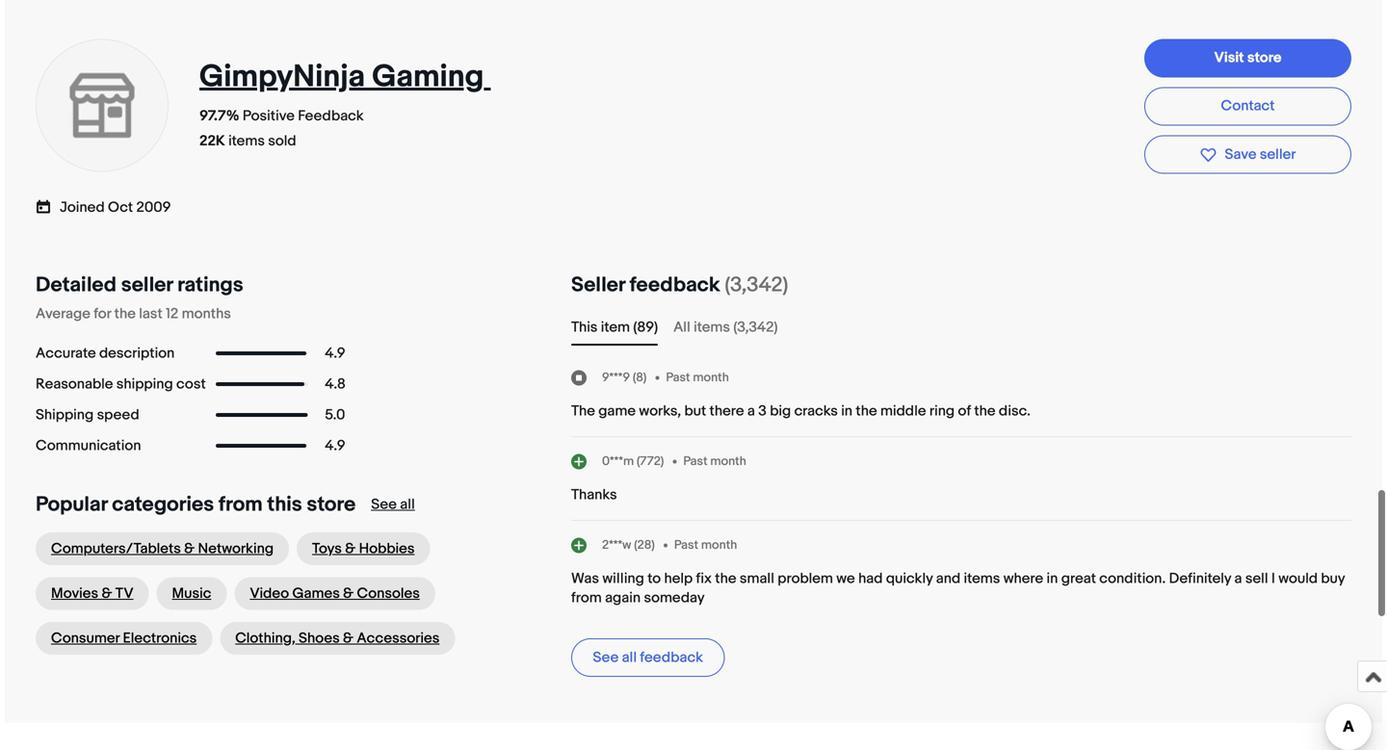 Task type: locate. For each thing, give the bounding box(es) containing it.
past month up fix
[[675, 538, 738, 553]]

willing
[[603, 571, 645, 588]]

1 vertical spatial all
[[622, 650, 637, 667]]

9***9 (8)
[[602, 370, 647, 385]]

feedback
[[298, 107, 364, 125]]

the right of
[[975, 403, 996, 420]]

thanks
[[572, 487, 617, 504]]

0 vertical spatial in
[[842, 403, 853, 420]]

condition.
[[1100, 571, 1167, 588]]

2 vertical spatial past
[[675, 538, 699, 553]]

1 vertical spatial month
[[711, 454, 747, 469]]

0 vertical spatial (3,342)
[[725, 273, 789, 298]]

2 horizontal spatial items
[[964, 571, 1001, 588]]

fix
[[696, 571, 712, 588]]

see for see all
[[371, 496, 397, 514]]

3
[[759, 403, 767, 420]]

0 vertical spatial seller
[[1261, 146, 1297, 163]]

where
[[1004, 571, 1044, 588]]

a left "sell"
[[1235, 571, 1243, 588]]

past month up but at the bottom
[[666, 370, 729, 385]]

gimpyninja gaming
[[200, 58, 484, 96]]

2 4.9 from the top
[[325, 438, 346, 455]]

see all link
[[371, 496, 415, 514]]

movies
[[51, 586, 98, 603]]

1 vertical spatial a
[[1235, 571, 1243, 588]]

the
[[114, 306, 136, 323], [856, 403, 878, 420], [975, 403, 996, 420], [715, 571, 737, 588]]

2 vertical spatial month
[[702, 538, 738, 553]]

gaming
[[372, 58, 484, 96]]

month up fix
[[702, 538, 738, 553]]

all up hobbies
[[400, 496, 415, 514]]

2 vertical spatial past month
[[675, 538, 738, 553]]

2 vertical spatial items
[[964, 571, 1001, 588]]

& down popular categories from this store
[[184, 541, 195, 558]]

past month down there
[[684, 454, 747, 469]]

1 horizontal spatial seller
[[1261, 146, 1297, 163]]

oct
[[108, 199, 133, 216]]

1 vertical spatial from
[[572, 590, 602, 607]]

store
[[1248, 49, 1282, 66], [307, 493, 356, 518]]

middle
[[881, 403, 927, 420]]

month down there
[[711, 454, 747, 469]]

(3,342) up 'all items (3,342)'
[[725, 273, 789, 298]]

9***9
[[602, 370, 630, 385]]

1 4.9 from the top
[[325, 345, 346, 362]]

computers/tablets & networking link
[[36, 533, 289, 566]]

1 vertical spatial see
[[593, 650, 619, 667]]

gimpyninja gaming image
[[35, 38, 170, 173]]

see
[[371, 496, 397, 514], [593, 650, 619, 667]]

1 horizontal spatial all
[[622, 650, 637, 667]]

average for the last 12 months
[[36, 306, 231, 323]]

items right all
[[694, 319, 731, 336]]

from
[[219, 493, 263, 518], [572, 590, 602, 607]]

1 horizontal spatial from
[[572, 590, 602, 607]]

in left great
[[1047, 571, 1059, 588]]

1 horizontal spatial items
[[694, 319, 731, 336]]

there
[[710, 403, 745, 420]]

computers/tablets & networking
[[51, 541, 274, 558]]

items inside tab list
[[694, 319, 731, 336]]

accessories
[[357, 630, 440, 648]]

save seller button
[[1145, 135, 1352, 174]]

last
[[139, 306, 163, 323]]

someday
[[644, 590, 705, 607]]

joined
[[60, 199, 105, 216]]

0 vertical spatial past
[[666, 370, 691, 385]]

seller right 'save'
[[1261, 146, 1297, 163]]

1 vertical spatial items
[[694, 319, 731, 336]]

feedback
[[630, 273, 721, 298], [640, 650, 704, 667]]

0 vertical spatial all
[[400, 496, 415, 514]]

items inside was willing to help fix the small problem we had quickly and items where in great condition. definitely a sell i would buy from again someday
[[964, 571, 1001, 588]]

store right visit on the top right of page
[[1248, 49, 1282, 66]]

0 vertical spatial past month
[[666, 370, 729, 385]]

1 vertical spatial past
[[684, 454, 708, 469]]

0 horizontal spatial see
[[371, 496, 397, 514]]

0 horizontal spatial items
[[229, 133, 265, 150]]

0 vertical spatial 4.9
[[325, 345, 346, 362]]

see inside see all feedback link
[[593, 650, 619, 667]]

speed
[[97, 407, 139, 424]]

problem
[[778, 571, 834, 588]]

& right games
[[343, 586, 354, 603]]

a left 3
[[748, 403, 756, 420]]

1 vertical spatial (3,342)
[[734, 319, 778, 336]]

& right shoes
[[343, 630, 354, 648]]

past up but at the bottom
[[666, 370, 691, 385]]

0 horizontal spatial seller
[[121, 273, 173, 298]]

4.8
[[325, 376, 346, 393]]

video games & consoles link
[[235, 578, 435, 611]]

0 horizontal spatial all
[[400, 496, 415, 514]]

& right 'toys'
[[345, 541, 356, 558]]

gimpyninja
[[200, 58, 365, 96]]

past right (772)
[[684, 454, 708, 469]]

0 horizontal spatial store
[[307, 493, 356, 518]]

month
[[693, 370, 729, 385], [711, 454, 747, 469], [702, 538, 738, 553]]

1 vertical spatial seller
[[121, 273, 173, 298]]

see for see all feedback
[[593, 650, 619, 667]]

from inside was willing to help fix the small problem we had quickly and items where in great condition. definitely a sell i would buy from again someday
[[572, 590, 602, 607]]

0 horizontal spatial in
[[842, 403, 853, 420]]

past month
[[666, 370, 729, 385], [684, 454, 747, 469], [675, 538, 738, 553]]

seller inside "button"
[[1261, 146, 1297, 163]]

0 vertical spatial from
[[219, 493, 263, 518]]

contact link
[[1145, 87, 1352, 126]]

(3,342) for seller feedback (3,342)
[[725, 273, 789, 298]]

month up but at the bottom
[[693, 370, 729, 385]]

0 horizontal spatial a
[[748, 403, 756, 420]]

a inside was willing to help fix the small problem we had quickly and items where in great condition. definitely a sell i would buy from again someday
[[1235, 571, 1243, 588]]

toys
[[312, 541, 342, 558]]

was
[[572, 571, 600, 588]]

description
[[99, 345, 175, 362]]

1 horizontal spatial store
[[1248, 49, 1282, 66]]

all for see all feedback
[[622, 650, 637, 667]]

movies & tv link
[[36, 578, 149, 611]]

items right and
[[964, 571, 1001, 588]]

hobbies
[[359, 541, 415, 558]]

all
[[400, 496, 415, 514], [622, 650, 637, 667]]

97.7%
[[200, 107, 240, 125]]

2***w (28)
[[602, 538, 655, 553]]

1 vertical spatial 4.9
[[325, 438, 346, 455]]

we
[[837, 571, 856, 588]]

1 horizontal spatial a
[[1235, 571, 1243, 588]]

4.9 down 5.0 on the bottom
[[325, 438, 346, 455]]

from left this
[[219, 493, 263, 518]]

categories
[[112, 493, 214, 518]]

tab list containing this item (89)
[[572, 317, 1352, 338]]

store up 'toys'
[[307, 493, 356, 518]]

feedback up all
[[630, 273, 721, 298]]

tab list
[[572, 317, 1352, 338]]

seller feedback (3,342)
[[572, 273, 789, 298]]

(3,342) for all items (3,342)
[[734, 319, 778, 336]]

4.9 up 4.8 in the left of the page
[[325, 345, 346, 362]]

past up help
[[675, 538, 699, 553]]

in right cracks
[[842, 403, 853, 420]]

see up hobbies
[[371, 496, 397, 514]]

0 vertical spatial a
[[748, 403, 756, 420]]

5.0
[[325, 407, 345, 424]]

(3,342) right all
[[734, 319, 778, 336]]

all down again
[[622, 650, 637, 667]]

great
[[1062, 571, 1097, 588]]

items down positive
[[229, 133, 265, 150]]

was willing to help fix the small problem we had quickly and items where in great condition. definitely a sell i would buy from again someday
[[572, 571, 1346, 607]]

(3,342)
[[725, 273, 789, 298], [734, 319, 778, 336]]

1 horizontal spatial in
[[1047, 571, 1059, 588]]

seller
[[1261, 146, 1297, 163], [121, 273, 173, 298]]

for
[[94, 306, 111, 323]]

from down was
[[572, 590, 602, 607]]

ratings
[[177, 273, 243, 298]]

the inside was willing to help fix the small problem we had quickly and items where in great condition. definitely a sell i would buy from again someday
[[715, 571, 737, 588]]

0 vertical spatial month
[[693, 370, 729, 385]]

4.9
[[325, 345, 346, 362], [325, 438, 346, 455]]

the right "for"
[[114, 306, 136, 323]]

past for but
[[666, 370, 691, 385]]

0 vertical spatial see
[[371, 496, 397, 514]]

0 horizontal spatial from
[[219, 493, 263, 518]]

0***m
[[602, 454, 634, 469]]

& left tv
[[102, 586, 112, 603]]

see all feedback
[[593, 650, 704, 667]]

the right fix
[[715, 571, 737, 588]]

buy
[[1322, 571, 1346, 588]]

see down again
[[593, 650, 619, 667]]

past
[[666, 370, 691, 385], [684, 454, 708, 469], [675, 538, 699, 553]]

feedback down the someday
[[640, 650, 704, 667]]

1 horizontal spatial see
[[593, 650, 619, 667]]

seller up last
[[121, 273, 173, 298]]

1 vertical spatial in
[[1047, 571, 1059, 588]]

gimpyninja gaming link
[[200, 58, 491, 96]]

0 vertical spatial store
[[1248, 49, 1282, 66]]

2009
[[136, 199, 171, 216]]

in inside was willing to help fix the small problem we had quickly and items where in great condition. definitely a sell i would buy from again someday
[[1047, 571, 1059, 588]]

sell
[[1246, 571, 1269, 588]]

seller for detailed
[[121, 273, 173, 298]]

past month for fix
[[675, 538, 738, 553]]

0 vertical spatial items
[[229, 133, 265, 150]]

all items (3,342)
[[674, 319, 778, 336]]



Task type: describe. For each thing, give the bounding box(es) containing it.
(772)
[[637, 454, 664, 469]]

consumer electronics
[[51, 630, 197, 648]]

& for toys
[[345, 541, 356, 558]]

shipping
[[116, 376, 173, 393]]

definitely
[[1170, 571, 1232, 588]]

contact
[[1222, 97, 1276, 115]]

popular
[[36, 493, 108, 518]]

1 vertical spatial feedback
[[640, 650, 704, 667]]

accurate
[[36, 345, 96, 362]]

sold
[[268, 133, 296, 150]]

0 vertical spatial feedback
[[630, 273, 721, 298]]

toys & hobbies
[[312, 541, 415, 558]]

& for computers/tablets
[[184, 541, 195, 558]]

save
[[1226, 146, 1257, 163]]

popular categories from this store
[[36, 493, 356, 518]]

music link
[[157, 578, 227, 611]]

consumer
[[51, 630, 120, 648]]

seller for save
[[1261, 146, 1297, 163]]

game
[[599, 403, 636, 420]]

cracks
[[795, 403, 838, 420]]

and
[[937, 571, 961, 588]]

1 vertical spatial past month
[[684, 454, 747, 469]]

joined oct 2009
[[60, 199, 171, 216]]

items inside 97.7% positive feedback 22k items sold
[[229, 133, 265, 150]]

reasonable shipping cost
[[36, 376, 206, 393]]

again
[[605, 590, 641, 607]]

(89)
[[634, 319, 658, 336]]

see all
[[371, 496, 415, 514]]

had
[[859, 571, 883, 588]]

consumer electronics link
[[36, 623, 212, 655]]

networking
[[198, 541, 274, 558]]

shoes
[[299, 630, 340, 648]]

to
[[648, 571, 661, 588]]

ring
[[930, 403, 955, 420]]

reasonable
[[36, 376, 113, 393]]

this
[[267, 493, 302, 518]]

& inside 'link'
[[343, 586, 354, 603]]

small
[[740, 571, 775, 588]]

video
[[250, 586, 289, 603]]

month for there
[[693, 370, 729, 385]]

text__icon wrapper image
[[36, 197, 60, 215]]

would
[[1279, 571, 1319, 588]]

4.9 for communication
[[325, 438, 346, 455]]

4.9 for accurate description
[[325, 345, 346, 362]]

disc.
[[999, 403, 1031, 420]]

(28)
[[634, 538, 655, 553]]

movies & tv
[[51, 586, 134, 603]]

positive
[[243, 107, 295, 125]]

games
[[292, 586, 340, 603]]

accurate description
[[36, 345, 175, 362]]

1 vertical spatial store
[[307, 493, 356, 518]]

past for help
[[675, 538, 699, 553]]

the game works, but there a 3 big cracks in the middle ring of the disc.
[[572, 403, 1031, 420]]

visit store link
[[1145, 39, 1352, 78]]

consoles
[[357, 586, 420, 603]]

22k
[[200, 133, 225, 150]]

(8)
[[633, 370, 647, 385]]

shipping
[[36, 407, 94, 424]]

the
[[572, 403, 596, 420]]

this item (89)
[[572, 319, 658, 336]]

i
[[1272, 571, 1276, 588]]

of
[[959, 403, 972, 420]]

works,
[[639, 403, 682, 420]]

month for fix
[[702, 538, 738, 553]]

the left "middle"
[[856, 403, 878, 420]]

quickly
[[887, 571, 933, 588]]

detailed
[[36, 273, 117, 298]]

cost
[[176, 376, 206, 393]]

& for movies
[[102, 586, 112, 603]]

shipping speed
[[36, 407, 139, 424]]

detailed seller ratings
[[36, 273, 243, 298]]

months
[[182, 306, 231, 323]]

seller
[[572, 273, 625, 298]]

video games & consoles
[[250, 586, 420, 603]]

all for see all
[[400, 496, 415, 514]]

97.7% positive feedback 22k items sold
[[200, 107, 364, 150]]

12
[[166, 306, 179, 323]]

computers/tablets
[[51, 541, 181, 558]]

this
[[572, 319, 598, 336]]

past month for there
[[666, 370, 729, 385]]

save seller
[[1226, 146, 1297, 163]]

but
[[685, 403, 707, 420]]

toys & hobbies link
[[297, 533, 430, 566]]

communication
[[36, 438, 141, 455]]

see all feedback link
[[572, 639, 725, 678]]

visit store
[[1215, 49, 1282, 66]]

help
[[665, 571, 693, 588]]

tv
[[115, 586, 134, 603]]

item
[[601, 319, 630, 336]]

clothing, shoes & accessories link
[[220, 623, 455, 655]]



Task type: vqa. For each thing, say whether or not it's contained in the screenshot.
for
yes



